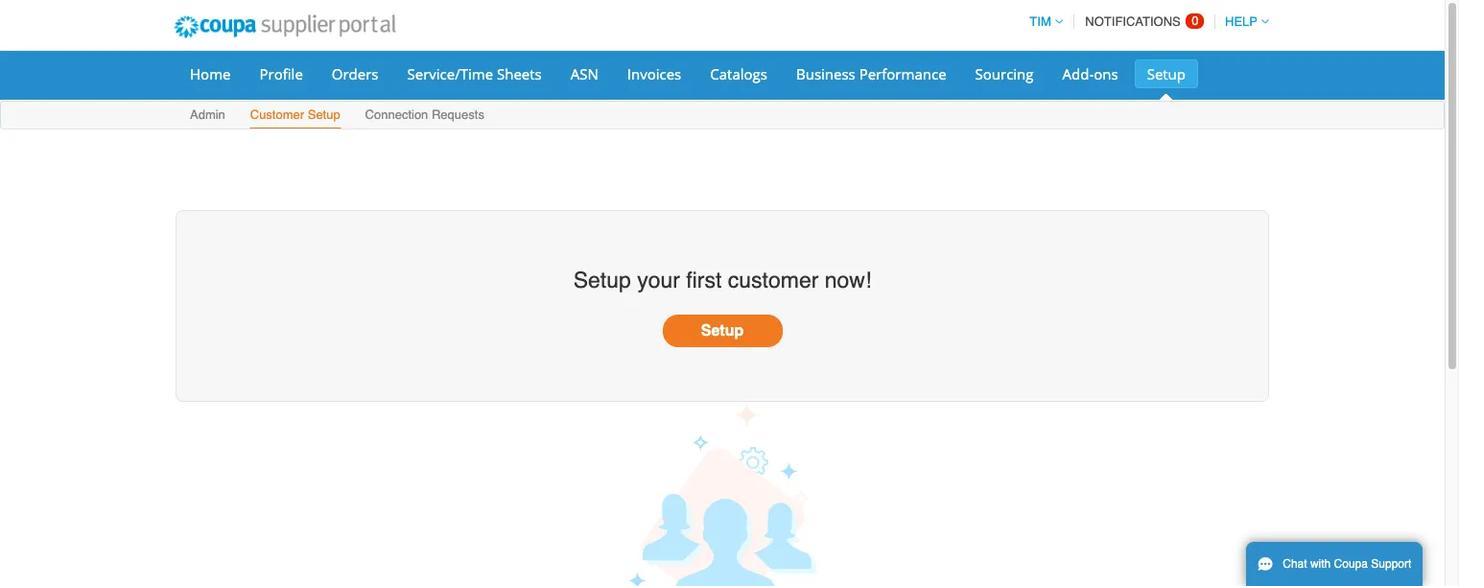 Task type: locate. For each thing, give the bounding box(es) containing it.
coupa supplier portal image
[[161, 3, 409, 51]]

business performance
[[797, 64, 947, 84]]

add-
[[1063, 64, 1094, 84]]

navigation
[[1022, 3, 1270, 40]]

performance
[[860, 64, 947, 84]]

customer setup link
[[249, 104, 341, 129]]

navigation containing notifications 0
[[1022, 3, 1270, 40]]

catalogs
[[711, 64, 768, 84]]

business
[[797, 64, 856, 84]]

business performance link
[[784, 60, 959, 88]]

setup button
[[663, 315, 783, 348]]

connection requests link
[[364, 104, 486, 129]]

support
[[1372, 558, 1412, 571]]

coupa
[[1335, 558, 1369, 571]]

ons
[[1094, 64, 1119, 84]]

admin
[[190, 108, 225, 122]]

setup down setup your first customer now!
[[701, 323, 744, 340]]

service/time sheets
[[407, 64, 542, 84]]

help
[[1226, 14, 1258, 29]]

service/time sheets link
[[395, 60, 555, 88]]

setup
[[1148, 64, 1186, 84], [308, 108, 340, 122], [574, 267, 631, 292], [701, 323, 744, 340]]

now!
[[825, 267, 872, 292]]

add-ons link
[[1051, 60, 1131, 88]]

setup left "your"
[[574, 267, 631, 292]]

setup link
[[1135, 60, 1199, 88]]

asn link
[[558, 60, 611, 88]]

customer
[[250, 108, 304, 122]]

setup right customer
[[308, 108, 340, 122]]



Task type: describe. For each thing, give the bounding box(es) containing it.
first
[[687, 267, 722, 292]]

connection
[[365, 108, 428, 122]]

orders link
[[319, 60, 391, 88]]

home link
[[178, 60, 243, 88]]

profile
[[260, 64, 303, 84]]

catalogs link
[[698, 60, 780, 88]]

setup your first customer now!
[[574, 267, 872, 292]]

customer setup
[[250, 108, 340, 122]]

invoices
[[628, 64, 682, 84]]

chat
[[1284, 558, 1308, 571]]

with
[[1311, 558, 1332, 571]]

setup down notifications 0
[[1148, 64, 1186, 84]]

add-ons
[[1063, 64, 1119, 84]]

sourcing
[[976, 64, 1034, 84]]

your
[[638, 267, 680, 292]]

0
[[1192, 13, 1199, 28]]

admin link
[[189, 104, 226, 129]]

requests
[[432, 108, 485, 122]]

notifications
[[1086, 14, 1181, 29]]

home
[[190, 64, 231, 84]]

orders
[[332, 64, 379, 84]]

help link
[[1217, 14, 1270, 29]]

chat with coupa support button
[[1247, 542, 1424, 586]]

setup inside button
[[701, 323, 744, 340]]

connection requests
[[365, 108, 485, 122]]

sheets
[[497, 64, 542, 84]]

sourcing link
[[963, 60, 1047, 88]]

profile link
[[247, 60, 316, 88]]

asn
[[571, 64, 599, 84]]

notifications 0
[[1086, 13, 1199, 29]]

customer
[[728, 267, 819, 292]]

invoices link
[[615, 60, 694, 88]]

service/time
[[407, 64, 493, 84]]

chat with coupa support
[[1284, 558, 1412, 571]]



Task type: vqa. For each thing, say whether or not it's contained in the screenshot.
Help
yes



